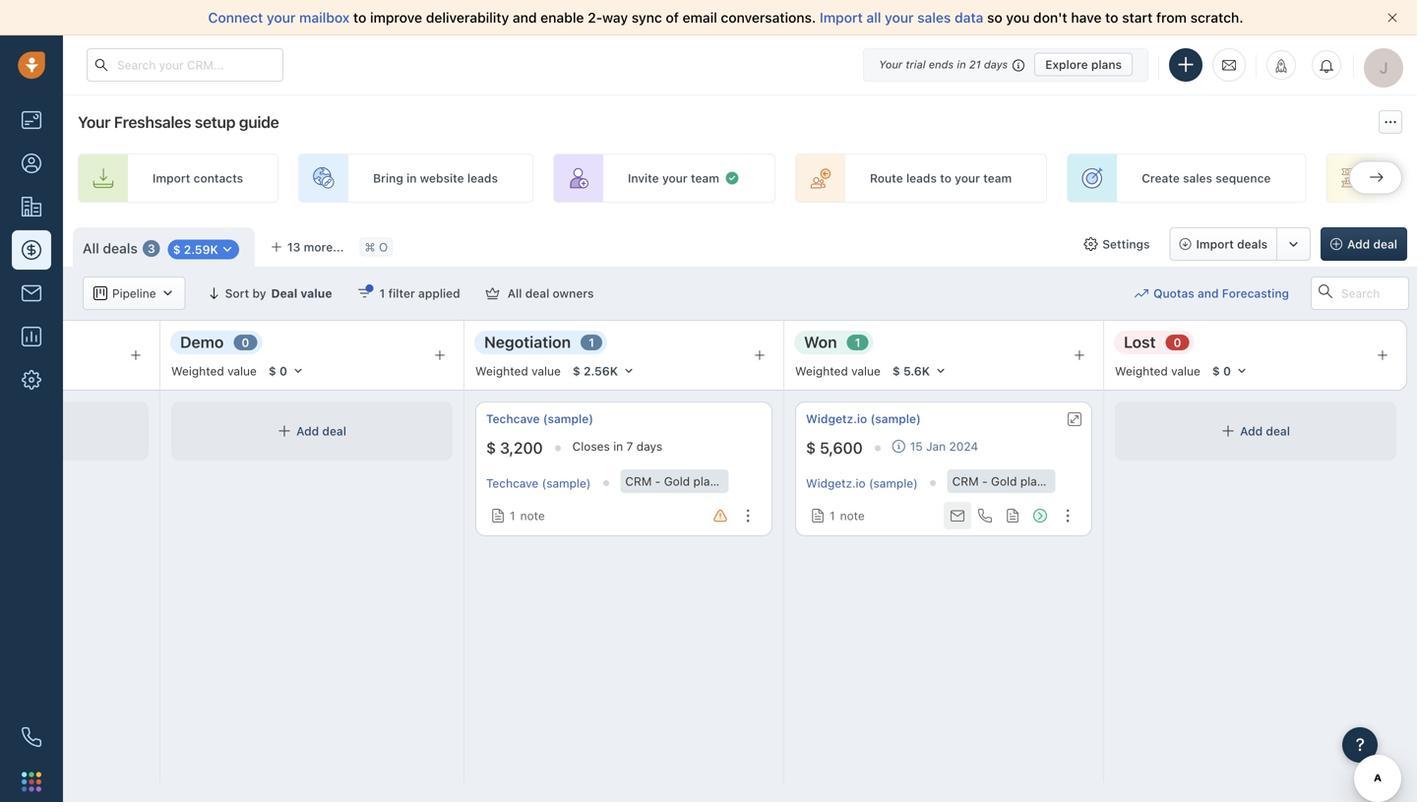 Task type: locate. For each thing, give the bounding box(es) containing it.
gold
[[664, 474, 690, 488], [991, 474, 1017, 488]]

$ 0 up container_wx8msf4aqz5i3rn1 icon
[[269, 364, 287, 378]]

1 vertical spatial techcave (sample)
[[486, 476, 591, 490]]

1 note
[[510, 509, 545, 523], [830, 509, 865, 523]]

container_wx8msf4aqz5i3rn1 image inside quotas and forecasting link
[[1135, 286, 1149, 300]]

leads
[[467, 171, 498, 185], [906, 171, 937, 185]]

2 vertical spatial import
[[1196, 237, 1234, 251]]

plan
[[693, 474, 717, 488], [1020, 474, 1044, 488]]

⌘ o
[[365, 240, 388, 254]]

weighted down the lost
[[1115, 364, 1168, 378]]

4 weighted from the left
[[1115, 364, 1168, 378]]

2 gold from the left
[[991, 474, 1017, 488]]

all for deals
[[83, 240, 99, 257]]

0 horizontal spatial crm
[[625, 474, 652, 488]]

widgetz.io (sample) link up 5,600 at the bottom right of the page
[[806, 410, 921, 427]]

1 plan from the left
[[693, 474, 717, 488]]

your inside "link"
[[662, 171, 688, 185]]

0 vertical spatial techcave (sample) link
[[486, 410, 593, 427]]

0 horizontal spatial leads
[[467, 171, 498, 185]]

1 gold from the left
[[664, 474, 690, 488]]

and right quotas
[[1198, 286, 1219, 300]]

techcave (sample) link up 3,200
[[486, 410, 593, 427]]

1 horizontal spatial all
[[508, 286, 522, 300]]

1 widgetz.io (sample) from the top
[[806, 412, 921, 426]]

2 horizontal spatial to
[[1105, 9, 1118, 26]]

0 vertical spatial days
[[984, 58, 1008, 71]]

4 weighted value from the left
[[1115, 364, 1200, 378]]

1 horizontal spatial plan
[[1020, 474, 1044, 488]]

all up negotiation
[[508, 286, 522, 300]]

1 horizontal spatial deals
[[1237, 237, 1268, 251]]

widgetz.io (sample) down 5,600 at the bottom right of the page
[[806, 476, 918, 490]]

deal
[[1373, 237, 1397, 251], [525, 286, 549, 300], [322, 424, 346, 438], [1266, 424, 1290, 438]]

2 $ 0 button from the left
[[1203, 360, 1257, 382]]

$ 0 button up container_wx8msf4aqz5i3rn1 icon
[[260, 360, 313, 382]]

2 widgetz.io (sample) link from the top
[[806, 476, 918, 490]]

2.59k
[[184, 242, 218, 256]]

in right bring
[[407, 171, 417, 185]]

in left 21
[[957, 58, 966, 71]]

closes
[[572, 439, 610, 453]]

0 vertical spatial widgetz.io (sample) link
[[806, 410, 921, 427]]

import contacts link
[[78, 154, 279, 203]]

2 widgetz.io (sample) from the top
[[806, 476, 918, 490]]

0 horizontal spatial monthly
[[720, 474, 765, 488]]

2 vertical spatial in
[[613, 439, 623, 453]]

value right deal
[[301, 286, 332, 300]]

$ 0 button for demo
[[260, 360, 313, 382]]

leads right route
[[906, 171, 937, 185]]

1 vertical spatial widgetz.io (sample)
[[806, 476, 918, 490]]

1 horizontal spatial days
[[984, 58, 1008, 71]]

2 crm - gold plan monthly (sample) from the left
[[952, 474, 1144, 488]]

$ 0 down quotas and forecasting link
[[1212, 364, 1231, 378]]

1 horizontal spatial crm - gold plan monthly (sample)
[[952, 474, 1144, 488]]

1 vertical spatial days
[[636, 439, 662, 453]]

2 $ 0 from the left
[[1212, 364, 1231, 378]]

0 horizontal spatial $ 0
[[269, 364, 287, 378]]

0 vertical spatial all
[[83, 240, 99, 257]]

0 horizontal spatial deals
[[103, 240, 138, 257]]

1 $ 0 from the left
[[269, 364, 287, 378]]

2 weighted value from the left
[[475, 364, 561, 378]]

plan for 5,600
[[1020, 474, 1044, 488]]

route leads to your team
[[870, 171, 1012, 185]]

techcave (sample) down 3,200
[[486, 476, 591, 490]]

1 vertical spatial import
[[153, 171, 190, 185]]

1 horizontal spatial import
[[820, 9, 863, 26]]

container_wx8msf4aqz5i3rn1 image
[[278, 424, 291, 438]]

0 right demo
[[241, 336, 249, 349]]

import inside button
[[1196, 237, 1234, 251]]

forecasting
[[1222, 286, 1289, 300]]

-
[[655, 474, 661, 488], [982, 474, 988, 488]]

pipeline
[[112, 286, 156, 300]]

0 vertical spatial widgetz.io
[[806, 412, 867, 426]]

0 horizontal spatial in
[[407, 171, 417, 185]]

1 horizontal spatial add deal
[[1240, 424, 1290, 438]]

connect your mailbox link
[[208, 9, 353, 26]]

days right 7
[[636, 439, 662, 453]]

2 crm from the left
[[952, 474, 979, 488]]

widgetz.io
[[806, 412, 867, 426], [806, 476, 866, 490]]

$ left 3,200
[[486, 439, 496, 457]]

1 weighted from the left
[[171, 364, 224, 378]]

0 horizontal spatial -
[[655, 474, 661, 488]]

value down sort
[[227, 364, 257, 378]]

2 1 note from the left
[[830, 509, 865, 523]]

2 leads from the left
[[906, 171, 937, 185]]

0 horizontal spatial your
[[78, 113, 110, 131]]

$ left 2.59k
[[173, 242, 181, 256]]

import up quotas and forecasting
[[1196, 237, 1234, 251]]

0 horizontal spatial crm - gold plan monthly (sample)
[[625, 474, 817, 488]]

enable
[[541, 9, 584, 26]]

your left trial
[[879, 58, 903, 71]]

import all your sales data link
[[820, 9, 987, 26]]

1 horizontal spatial and
[[1198, 286, 1219, 300]]

1 horizontal spatial 1 note
[[830, 509, 865, 523]]

0 horizontal spatial 1 note
[[510, 509, 545, 523]]

crm down 2024
[[952, 474, 979, 488]]

$ inside button
[[892, 364, 900, 378]]

0 vertical spatial techcave
[[486, 412, 540, 426]]

weighted down won
[[795, 364, 848, 378]]

all
[[83, 240, 99, 257], [508, 286, 522, 300]]

0 horizontal spatial days
[[636, 439, 662, 453]]

1 note for 5,600
[[830, 509, 865, 523]]

2 - from the left
[[982, 474, 988, 488]]

create
[[1142, 171, 1180, 185]]

1 widgetz.io (sample) link from the top
[[806, 410, 921, 427]]

weighted value
[[171, 364, 257, 378], [475, 364, 561, 378], [795, 364, 881, 378], [1115, 364, 1200, 378]]

to left start at the right
[[1105, 9, 1118, 26]]

2 horizontal spatial add
[[1347, 237, 1370, 251]]

all deals link
[[83, 239, 138, 258]]

import for import contacts
[[153, 171, 190, 185]]

weighted value for negotiation
[[475, 364, 561, 378]]

sort
[[225, 286, 249, 300]]

widgetz.io (sample) up 5,600 at the bottom right of the page
[[806, 412, 921, 426]]

$ down quotas and forecasting link
[[1212, 364, 1220, 378]]

0 horizontal spatial and
[[513, 9, 537, 26]]

your for your freshsales setup guide
[[78, 113, 110, 131]]

weighted value down demo
[[171, 364, 257, 378]]

2 techcave (sample) from the top
[[486, 476, 591, 490]]

value for lost
[[1171, 364, 1200, 378]]

0 vertical spatial techcave (sample)
[[486, 412, 593, 426]]

settings
[[1102, 237, 1150, 251]]

$ for $ 2.59k button
[[173, 242, 181, 256]]

0
[[241, 336, 249, 349], [1174, 336, 1181, 349], [279, 364, 287, 378], [1223, 364, 1231, 378]]

$ left 5.6k
[[892, 364, 900, 378]]

2 team from the left
[[983, 171, 1012, 185]]

widgetz.io (sample)
[[806, 412, 921, 426], [806, 476, 918, 490]]

$ down the sort by deal value in the top left of the page
[[269, 364, 276, 378]]

value down negotiation
[[532, 364, 561, 378]]

value left $ 5.6k
[[851, 364, 881, 378]]

techcave down $ 3,200
[[486, 476, 539, 490]]

0 horizontal spatial plan
[[693, 474, 717, 488]]

1 note from the left
[[520, 509, 545, 523]]

owners
[[553, 286, 594, 300]]

container_wx8msf4aqz5i3rn1 image
[[724, 170, 740, 186], [1084, 237, 1098, 251], [220, 242, 234, 256], [93, 286, 107, 300], [161, 286, 175, 300], [358, 286, 372, 300], [486, 286, 500, 300], [1135, 286, 1149, 300], [1221, 424, 1235, 438], [892, 439, 906, 453], [491, 509, 505, 523], [811, 509, 825, 523]]

weighted value down negotiation
[[475, 364, 561, 378]]

2 note from the left
[[840, 509, 865, 523]]

your trial ends in 21 days
[[879, 58, 1008, 71]]

$
[[173, 242, 181, 256], [269, 364, 276, 378], [573, 364, 580, 378], [892, 364, 900, 378], [1212, 364, 1220, 378], [486, 439, 496, 457], [806, 439, 816, 457]]

monthly for 5,600
[[1047, 474, 1092, 488]]

1 horizontal spatial -
[[982, 474, 988, 488]]

mailbox
[[299, 9, 350, 26]]

2 horizontal spatial in
[[957, 58, 966, 71]]

(sample)
[[543, 412, 593, 426], [870, 412, 921, 426], [768, 474, 817, 488], [1095, 474, 1144, 488], [542, 476, 591, 490], [869, 476, 918, 490]]

sales left the data
[[917, 9, 951, 26]]

1 note down 3,200
[[510, 509, 545, 523]]

setup
[[195, 113, 235, 131]]

$ inside "button"
[[573, 364, 580, 378]]

note down 5,600 at the bottom right of the page
[[840, 509, 865, 523]]

1 left filter
[[379, 286, 385, 300]]

1 horizontal spatial add
[[1240, 424, 1263, 438]]

0 horizontal spatial team
[[691, 171, 719, 185]]

your right all
[[885, 9, 914, 26]]

your right invite
[[662, 171, 688, 185]]

weighted value for won
[[795, 364, 881, 378]]

$ 0 button down quotas and forecasting link
[[1203, 360, 1257, 382]]

1 vertical spatial all
[[508, 286, 522, 300]]

note down 3,200
[[520, 509, 545, 523]]

container_wx8msf4aqz5i3rn1 image inside the 1 filter applied button
[[358, 286, 372, 300]]

deals left 3
[[103, 240, 138, 257]]

weighted down negotiation
[[475, 364, 528, 378]]

you
[[1006, 9, 1030, 26]]

techcave (sample) up 3,200
[[486, 412, 593, 426]]

1 horizontal spatial in
[[613, 439, 623, 453]]

jan
[[926, 439, 946, 453]]

import left all
[[820, 9, 863, 26]]

1 horizontal spatial monthly
[[1047, 474, 1092, 488]]

techcave (sample) link down 3,200
[[486, 476, 591, 490]]

crm
[[625, 474, 652, 488], [952, 474, 979, 488]]

2.56k
[[584, 364, 618, 378]]

1 horizontal spatial crm
[[952, 474, 979, 488]]

1 vertical spatial techcave
[[486, 476, 539, 490]]

1 down $ 5,600
[[830, 509, 835, 523]]

0 horizontal spatial $ 0 button
[[260, 360, 313, 382]]

1 horizontal spatial $ 0 button
[[1203, 360, 1257, 382]]

0 horizontal spatial import
[[153, 171, 190, 185]]

0 horizontal spatial add
[[296, 424, 319, 438]]

bring
[[373, 171, 403, 185]]

techcave up $ 3,200
[[486, 412, 540, 426]]

weighted value down the lost
[[1115, 364, 1200, 378]]

2 plan from the left
[[1020, 474, 1044, 488]]

add deal for demo
[[296, 424, 346, 438]]

1 vertical spatial widgetz.io (sample) link
[[806, 476, 918, 490]]

3 weighted from the left
[[795, 364, 848, 378]]

widgetz.io (sample) link down 5,600 at the bottom right of the page
[[806, 476, 918, 490]]

1 team from the left
[[691, 171, 719, 185]]

explore plans link
[[1034, 53, 1133, 76]]

1 weighted value from the left
[[171, 364, 257, 378]]

1 vertical spatial in
[[407, 171, 417, 185]]

1 $ 0 button from the left
[[260, 360, 313, 382]]

3 weighted value from the left
[[795, 364, 881, 378]]

crm - gold plan monthly (sample)
[[625, 474, 817, 488], [952, 474, 1144, 488]]

days right 21
[[984, 58, 1008, 71]]

weighted for won
[[795, 364, 848, 378]]

1 vertical spatial widgetz.io
[[806, 476, 866, 490]]

1 crm - gold plan monthly (sample) from the left
[[625, 474, 817, 488]]

all inside button
[[508, 286, 522, 300]]

to right mailbox
[[353, 9, 366, 26]]

15
[[910, 439, 923, 453]]

1 horizontal spatial gold
[[991, 474, 1017, 488]]

weighted down demo
[[171, 364, 224, 378]]

3
[[148, 242, 155, 255]]

weighted for negotiation
[[475, 364, 528, 378]]

note for $ 5,600
[[840, 509, 865, 523]]

crm for $ 3,200
[[625, 474, 652, 488]]

1 techcave (sample) link from the top
[[486, 410, 593, 427]]

deals inside the import deals button
[[1237, 237, 1268, 251]]

0 horizontal spatial all
[[83, 240, 99, 257]]

1 horizontal spatial sales
[[1183, 171, 1212, 185]]

so
[[987, 9, 1003, 26]]

deals up forecasting at top right
[[1237, 237, 1268, 251]]

gold for $ 5,600
[[991, 474, 1017, 488]]

weighted value down won
[[795, 364, 881, 378]]

add inside button
[[1347, 237, 1370, 251]]

import left contacts
[[153, 171, 190, 185]]

by
[[252, 286, 266, 300]]

and left enable
[[513, 9, 537, 26]]

$ 0 for demo
[[269, 364, 287, 378]]

2 weighted from the left
[[475, 364, 528, 378]]

1 horizontal spatial leads
[[906, 171, 937, 185]]

freshworks switcher image
[[22, 772, 41, 792]]

to right route
[[940, 171, 952, 185]]

team inside route leads to your team link
[[983, 171, 1012, 185]]

2 horizontal spatial add deal
[[1347, 237, 1397, 251]]

1 vertical spatial and
[[1198, 286, 1219, 300]]

1 crm from the left
[[625, 474, 652, 488]]

in left 7
[[613, 439, 623, 453]]

1 note down 5,600 at the bottom right of the page
[[830, 509, 865, 523]]

1 1 note from the left
[[510, 509, 545, 523]]

crm - gold plan monthly (sample) down 2024
[[952, 474, 1144, 488]]

weighted for lost
[[1115, 364, 1168, 378]]

0 vertical spatial widgetz.io (sample)
[[806, 412, 921, 426]]

0 horizontal spatial add deal
[[296, 424, 346, 438]]

2 horizontal spatial import
[[1196, 237, 1234, 251]]

techcave (sample)
[[486, 412, 593, 426], [486, 476, 591, 490]]

1 horizontal spatial your
[[879, 58, 903, 71]]

demo
[[180, 333, 224, 351]]

1 horizontal spatial $ 0
[[1212, 364, 1231, 378]]

add for lost
[[1240, 424, 1263, 438]]

1 right won
[[855, 336, 861, 349]]

crm down 7
[[625, 474, 652, 488]]

$ inside dropdown button
[[173, 242, 181, 256]]

$ for demo's '$ 0' button
[[269, 364, 276, 378]]

add deal for lost
[[1240, 424, 1290, 438]]

widgetz.io up $ 5,600
[[806, 412, 867, 426]]

email image
[[1222, 57, 1236, 73]]

crm - gold plan monthly (sample) for $ 5,600
[[952, 474, 1144, 488]]

$ left 2.56k
[[573, 364, 580, 378]]

1 - from the left
[[655, 474, 661, 488]]

to
[[353, 9, 366, 26], [1105, 9, 1118, 26], [940, 171, 952, 185]]

website
[[420, 171, 464, 185]]

0 vertical spatial sales
[[917, 9, 951, 26]]

data
[[955, 9, 983, 26]]

freshsales
[[114, 113, 191, 131]]

1 horizontal spatial team
[[983, 171, 1012, 185]]

all for deal
[[508, 286, 522, 300]]

$ 5.6k
[[892, 364, 930, 378]]

team
[[691, 171, 719, 185], [983, 171, 1012, 185]]

gold for $ 3,200
[[664, 474, 690, 488]]

techcave
[[486, 412, 540, 426], [486, 476, 539, 490]]

your left freshsales
[[78, 113, 110, 131]]

1 vertical spatial your
[[78, 113, 110, 131]]

$ 2.59k
[[173, 242, 218, 256]]

sales right create
[[1183, 171, 1212, 185]]

0 vertical spatial your
[[879, 58, 903, 71]]

in for closes in 7 days
[[613, 439, 623, 453]]

1 horizontal spatial note
[[840, 509, 865, 523]]

21
[[969, 58, 981, 71]]

$ 0 for lost
[[1212, 364, 1231, 378]]

0 horizontal spatial gold
[[664, 474, 690, 488]]

leads right website
[[467, 171, 498, 185]]

all left 3
[[83, 240, 99, 257]]

monthly for 3,200
[[720, 474, 765, 488]]

invite
[[628, 171, 659, 185]]

widgetz.io down $ 5,600
[[806, 476, 866, 490]]

value down quotas
[[1171, 364, 1200, 378]]

pipeline button
[[83, 277, 186, 310]]

0 horizontal spatial note
[[520, 509, 545, 523]]

container_wx8msf4aqz5i3rn1 image inside $ 2.59k button
[[220, 242, 234, 256]]

crm - gold plan monthly (sample) down 7
[[625, 474, 817, 488]]

2 monthly from the left
[[1047, 474, 1092, 488]]

1 vertical spatial techcave (sample) link
[[486, 476, 591, 490]]

1 monthly from the left
[[720, 474, 765, 488]]

more...
[[304, 240, 344, 254]]



Task type: vqa. For each thing, say whether or not it's contained in the screenshot.
to make sure every record is imported, check if
no



Task type: describe. For each thing, give the bounding box(es) containing it.
$ 0 button for lost
[[1203, 360, 1257, 382]]

weighted for demo
[[171, 364, 224, 378]]

container_wx8msf4aqz5i3rn1 image inside all deal owners button
[[486, 286, 500, 300]]

your for your trial ends in 21 days
[[879, 58, 903, 71]]

container_wx8msf4aqz5i3rn1 image inside "settings" popup button
[[1084, 237, 1098, 251]]

way
[[602, 9, 628, 26]]

won
[[804, 333, 837, 351]]

bring in website leads link
[[298, 154, 533, 203]]

improve
[[370, 9, 422, 26]]

trial
[[906, 58, 926, 71]]

13
[[287, 240, 300, 254]]

2 techcave (sample) link from the top
[[486, 476, 591, 490]]

o
[[379, 240, 388, 254]]

0 up container_wx8msf4aqz5i3rn1 icon
[[279, 364, 287, 378]]

conversations.
[[721, 9, 816, 26]]

import deals button
[[1170, 227, 1278, 261]]

weighted value for lost
[[1115, 364, 1200, 378]]

connect your mailbox to improve deliverability and enable 2-way sync of email conversations. import all your sales data so you don't have to start from scratch.
[[208, 9, 1243, 26]]

15 jan 2024
[[910, 439, 978, 453]]

⌘
[[365, 240, 376, 254]]

1 note for 3,200
[[510, 509, 545, 523]]

ends
[[929, 58, 954, 71]]

explore
[[1045, 58, 1088, 71]]

plans
[[1091, 58, 1122, 71]]

route leads to your team link
[[795, 154, 1047, 203]]

$ for $ 2.56k "button"
[[573, 364, 580, 378]]

all deal owners button
[[473, 277, 607, 310]]

value for won
[[851, 364, 881, 378]]

2-
[[588, 9, 602, 26]]

crm - gold plan monthly (sample) for $ 3,200
[[625, 474, 817, 488]]

weighted value for demo
[[171, 364, 257, 378]]

set link
[[1326, 154, 1417, 203]]

your left mailbox
[[267, 9, 296, 26]]

- for $ 5,600
[[982, 474, 988, 488]]

lost
[[1124, 333, 1156, 351]]

guide
[[239, 113, 279, 131]]

import contacts
[[153, 171, 243, 185]]

deal inside add deal button
[[1373, 237, 1397, 251]]

value for negotiation
[[532, 364, 561, 378]]

your freshsales setup guide
[[78, 113, 279, 131]]

1 vertical spatial sales
[[1183, 171, 1212, 185]]

deal
[[271, 286, 297, 300]]

1 inside button
[[379, 286, 385, 300]]

invite your team
[[628, 171, 719, 185]]

13 more... button
[[260, 233, 355, 261]]

applied
[[418, 286, 460, 300]]

start
[[1122, 9, 1153, 26]]

5.6k
[[903, 364, 930, 378]]

settings button
[[1074, 227, 1160, 261]]

bring in website leads
[[373, 171, 498, 185]]

1 techcave from the top
[[486, 412, 540, 426]]

import deals group
[[1170, 227, 1311, 261]]

$ 2.59k button
[[162, 237, 245, 260]]

scratch.
[[1190, 9, 1243, 26]]

quotas and forecasting link
[[1135, 277, 1309, 310]]

Search your CRM... text field
[[87, 48, 283, 82]]

$ 2.56k
[[573, 364, 618, 378]]

sequence
[[1216, 171, 1271, 185]]

team inside invite your team "link"
[[691, 171, 719, 185]]

explore plans
[[1045, 58, 1122, 71]]

quotas and forecasting
[[1153, 286, 1289, 300]]

import deals
[[1196, 237, 1268, 251]]

container_wx8msf4aqz5i3rn1 image inside invite your team "link"
[[724, 170, 740, 186]]

2 techcave from the top
[[486, 476, 539, 490]]

0 horizontal spatial sales
[[917, 9, 951, 26]]

$ for the $ 5.6k button
[[892, 364, 900, 378]]

5,600
[[820, 439, 863, 457]]

invite your team link
[[553, 154, 775, 203]]

contacts
[[194, 171, 243, 185]]

create sales sequence
[[1142, 171, 1271, 185]]

create sales sequence link
[[1067, 154, 1306, 203]]

of
[[666, 9, 679, 26]]

$ left 5,600 at the bottom right of the page
[[806, 439, 816, 457]]

$ for '$ 0' button for lost
[[1212, 364, 1220, 378]]

import for import deals
[[1196, 237, 1234, 251]]

Search field
[[1311, 277, 1409, 310]]

route
[[870, 171, 903, 185]]

$ 3,200
[[486, 439, 543, 457]]

quotas
[[1153, 286, 1194, 300]]

1 leads from the left
[[467, 171, 498, 185]]

email
[[683, 9, 717, 26]]

add for demo
[[296, 424, 319, 438]]

all
[[866, 9, 881, 26]]

13 more...
[[287, 240, 344, 254]]

2 widgetz.io from the top
[[806, 476, 866, 490]]

1 techcave (sample) from the top
[[486, 412, 593, 426]]

2024
[[949, 439, 978, 453]]

3,200
[[500, 439, 543, 457]]

phone image
[[22, 727, 41, 747]]

your right route
[[955, 171, 980, 185]]

value for demo
[[227, 364, 257, 378]]

0 vertical spatial import
[[820, 9, 863, 26]]

$ 2.59k button
[[168, 239, 239, 259]]

$ 5.6k button
[[884, 360, 956, 382]]

all deals 3
[[83, 240, 155, 257]]

0 right the lost
[[1174, 336, 1181, 349]]

- for $ 3,200
[[655, 474, 661, 488]]

deal inside all deal owners button
[[525, 286, 549, 300]]

7
[[626, 439, 633, 453]]

in for bring in website leads
[[407, 171, 417, 185]]

deliverability
[[426, 9, 509, 26]]

sync
[[632, 9, 662, 26]]

crm for $ 5,600
[[952, 474, 979, 488]]

$ 5,600
[[806, 439, 863, 457]]

connect
[[208, 9, 263, 26]]

don't
[[1033, 9, 1067, 26]]

note for $ 3,200
[[520, 509, 545, 523]]

have
[[1071, 9, 1102, 26]]

phone element
[[12, 717, 51, 757]]

0 vertical spatial in
[[957, 58, 966, 71]]

0 vertical spatial and
[[513, 9, 537, 26]]

deals for import
[[1237, 237, 1268, 251]]

$ 2.56k button
[[564, 360, 644, 382]]

1 widgetz.io from the top
[[806, 412, 867, 426]]

add deal inside button
[[1347, 237, 1397, 251]]

close image
[[1388, 13, 1397, 23]]

plan for 3,200
[[693, 474, 717, 488]]

deals for all
[[103, 240, 138, 257]]

1 down $ 3,200
[[510, 509, 515, 523]]

0 horizontal spatial to
[[353, 9, 366, 26]]

closes in 7 days
[[572, 439, 662, 453]]

filter
[[388, 286, 415, 300]]

negotiation
[[484, 333, 571, 351]]

1 up $ 2.56k
[[589, 336, 594, 349]]

0 down quotas and forecasting link
[[1223, 364, 1231, 378]]

1 horizontal spatial to
[[940, 171, 952, 185]]



